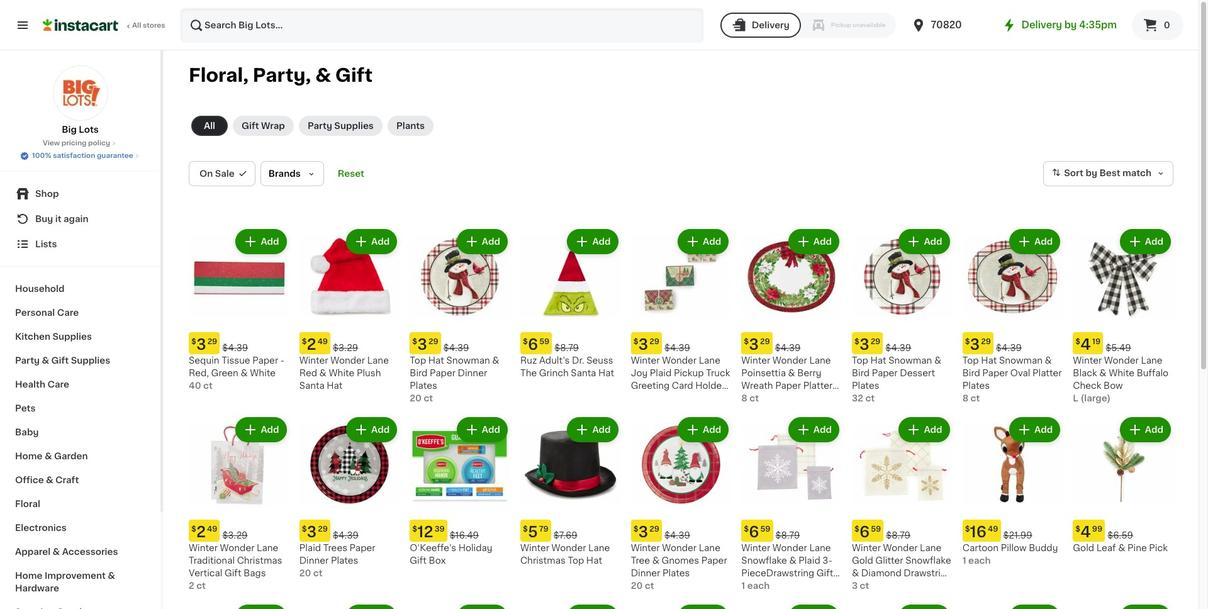 Task type: vqa. For each thing, say whether or not it's contained in the screenshot.


Task type: locate. For each thing, give the bounding box(es) containing it.
& inside $ 3 29 $4.39 top hat snowman & bird paper dessert plates 32 ct
[[934, 356, 941, 365]]

$4.39 for $ 3 29 $4.39 winter wonder lane joy plaid pickup truck greeting card holders - red , green & tan
[[664, 343, 690, 352]]

1 horizontal spatial red
[[637, 394, 655, 403]]

add button
[[237, 230, 285, 253], [347, 230, 396, 253], [458, 230, 507, 253], [568, 230, 617, 253], [679, 230, 728, 253], [790, 230, 838, 253], [900, 230, 949, 253], [1011, 230, 1059, 253], [1121, 230, 1170, 253], [237, 418, 285, 441], [347, 418, 396, 441], [458, 418, 507, 441], [568, 418, 617, 441], [679, 418, 728, 441], [790, 418, 838, 441], [900, 418, 949, 441], [1011, 418, 1059, 441], [1121, 418, 1170, 441]]

plaid inside $ 3 29 $4.39 winter wonder lane joy plaid pickup truck greeting card holders - red , green & tan
[[650, 369, 672, 377]]

19
[[1092, 338, 1101, 345]]

1 horizontal spatial by
[[1086, 169, 1097, 178]]

winter inside the "winter wonder lane traditional christmas vertical gift bags 2 ct"
[[189, 544, 218, 553]]

$ 3 29
[[302, 525, 328, 539], [633, 525, 659, 539]]

1 horizontal spatial 49
[[318, 338, 328, 345]]

paper inside $ 3 29 $4.39 sequin tissue paper - red, green & white 40 ct
[[252, 356, 278, 365]]

pets
[[15, 404, 36, 413]]

2 horizontal spatial 59
[[871, 526, 881, 533]]

wonder inside winter wonder lane gold glitter snowflake & diamond drawstring gift bag set
[[883, 544, 918, 553]]

lane up the berry
[[809, 356, 831, 365]]

hat inside $ 3 29 $4.39 top hat snowman & bird paper oval platter plates 8 ct
[[981, 356, 997, 365]]

hat for winter wonder lane christmas top hat
[[586, 556, 602, 565]]

lane inside winter wonder lane black & white buffalo check bow l (large)
[[1141, 356, 1163, 365]]

winter inside winter wonder lane gold glitter snowflake & diamond drawstring gift bag set
[[852, 544, 881, 553]]

personal care
[[15, 308, 79, 317]]

product group
[[189, 227, 289, 392], [299, 227, 400, 392], [410, 227, 510, 404], [520, 227, 621, 379], [631, 227, 731, 403], [741, 227, 842, 404], [852, 227, 952, 404], [963, 227, 1063, 404], [1073, 227, 1174, 404], [189, 414, 289, 592], [299, 414, 400, 580], [410, 414, 510, 567], [520, 414, 621, 567], [631, 414, 731, 592], [741, 414, 842, 592], [852, 414, 952, 592], [963, 414, 1063, 567], [1073, 414, 1174, 555], [189, 602, 289, 609], [299, 602, 400, 609], [410, 602, 510, 609], [520, 602, 621, 609], [631, 602, 731, 609], [741, 602, 842, 609], [852, 602, 952, 609], [963, 602, 1063, 609], [1073, 602, 1174, 609]]

platter right oval
[[1033, 369, 1062, 377]]

bird for $ 3 29 $4.39 top hat snowman & bird paper oval platter plates 8 ct
[[963, 369, 980, 377]]

$6.59 original price: $8.79 element up dr.
[[520, 332, 621, 354]]

gold up diamond
[[852, 556, 873, 565]]

0 horizontal spatial 8
[[741, 394, 747, 403]]

top inside $ 3 29 $4.39 top hat snowman & bird paper oval platter plates 8 ct
[[963, 356, 979, 365]]

lane for winter wonder lane traditional christmas vertical gift bags 2 ct
[[257, 544, 278, 553]]

2 snowman from the left
[[446, 356, 490, 365]]

add button for winter wonder lane traditional christmas vertical gift bags
[[237, 418, 285, 441]]

8 inside $ 3 29 $4.39 top hat snowman & bird paper oval platter plates 8 ct
[[963, 394, 969, 403]]

party
[[308, 121, 332, 130], [15, 356, 40, 365]]

green
[[211, 369, 238, 377], [662, 394, 689, 403]]

1 home from the top
[[15, 452, 42, 461]]

1 vertical spatial gold
[[852, 556, 873, 565]]

0 horizontal spatial each
[[747, 582, 770, 590]]

0 horizontal spatial delivery
[[752, 21, 790, 30]]

plaid left 3-
[[799, 556, 820, 565]]

each down piecedrawstring
[[747, 582, 770, 590]]

$4.19 original price: $5.49 element
[[1073, 332, 1174, 354]]

lane for winter wonder lane tree & gnomes paper dinner plates 20 ct
[[699, 544, 720, 553]]

1 vertical spatial red
[[637, 394, 655, 403]]

plaid left trees
[[299, 544, 321, 553]]

$3.29 original price: $4.39 element
[[189, 332, 289, 354], [852, 332, 952, 354], [410, 332, 510, 354], [631, 332, 731, 354], [741, 332, 842, 354], [963, 332, 1063, 354], [299, 520, 400, 542], [631, 520, 731, 542]]

0 horizontal spatial snowflake
[[741, 556, 787, 565]]

care for personal care
[[57, 308, 79, 317]]

bird inside $ 3 29 $4.39 top hat snowman & bird paper oval platter plates 8 ct
[[963, 369, 980, 377]]

top inside $ 3 29 $4.39 top hat snowman & bird paper dessert plates 32 ct
[[852, 356, 868, 365]]

0 vertical spatial $2.49 original price: $3.29 element
[[299, 332, 400, 354]]

$3.29 right $ 2 49
[[222, 531, 248, 540]]

1 horizontal spatial set
[[891, 582, 905, 590]]

add
[[261, 237, 279, 246], [371, 237, 390, 246], [482, 237, 500, 246], [592, 237, 611, 246], [703, 237, 721, 246], [813, 237, 832, 246], [924, 237, 942, 246], [1035, 237, 1053, 246], [1145, 237, 1163, 246], [261, 425, 279, 434], [371, 425, 390, 434], [482, 425, 500, 434], [592, 425, 611, 434], [703, 425, 721, 434], [813, 425, 832, 434], [924, 425, 942, 434], [1035, 425, 1053, 434], [1145, 425, 1163, 434]]

$2.49 original price: $3.29 element up the "winter wonder lane traditional christmas vertical gift bags 2 ct"
[[189, 520, 289, 542]]

1 horizontal spatial snowflake
[[906, 556, 951, 565]]

green inside $ 3 29 $4.39 sequin tissue paper - red, green & white 40 ct
[[211, 369, 238, 377]]

2 vertical spatial 2
[[189, 582, 194, 590]]

add button for winter wonder lane poinsettia & berry wreath paper platter plates
[[790, 230, 838, 253]]

2 horizontal spatial 49
[[988, 526, 998, 533]]

0 horizontal spatial $2.49 original price: $3.29 element
[[189, 520, 289, 542]]

supplies inside kitchen supplies link
[[53, 332, 92, 341]]

lane up buffalo
[[1141, 356, 1163, 365]]

snowman left ruz
[[446, 356, 490, 365]]

l
[[1073, 394, 1078, 403]]

hat inside the $ 3 29 $4.39 top hat snowman & bird paper dinner plates 20 ct
[[428, 356, 444, 365]]

1 horizontal spatial santa
[[571, 369, 596, 377]]

red,
[[189, 369, 209, 377]]

$ 16 49
[[965, 525, 998, 539]]

1 vertical spatial 20
[[299, 569, 311, 578]]

home up office
[[15, 452, 42, 461]]

1 horizontal spatial $8.79
[[776, 531, 800, 540]]

(large)
[[1081, 394, 1111, 403]]

wonder for winter wonder lane christmas top hat
[[552, 544, 586, 553]]

0 vertical spatial 20
[[410, 394, 422, 403]]

bag down piecedrawstring
[[741, 582, 759, 590]]

59 up adult's
[[539, 338, 549, 345]]

1 horizontal spatial bird
[[852, 369, 870, 377]]

top for $ 3 29 $4.39 top hat snowman & bird paper dinner plates 20 ct
[[410, 356, 426, 365]]

0 horizontal spatial by
[[1064, 20, 1077, 30]]

29 for truck
[[650, 338, 659, 345]]

1 $ 3 29 from the left
[[302, 525, 328, 539]]

delivery for delivery
[[752, 21, 790, 30]]

lane for winter wonder lane snowflake & plaid 3- piecedrawstring gift bag set - silver
[[809, 544, 831, 553]]

bird left oval
[[963, 369, 980, 377]]

0 horizontal spatial set
[[761, 582, 776, 590]]

29 inside $ 3 29 $4.39 top hat snowman & bird paper dessert plates 32 ct
[[871, 338, 881, 345]]

set down piecedrawstring
[[761, 582, 776, 590]]

$4.99 original price: $6.59 element
[[1073, 520, 1174, 542]]

ruz
[[520, 356, 537, 365]]

1 vertical spatial $3.29
[[222, 531, 248, 540]]

bird
[[852, 369, 870, 377], [410, 369, 428, 377], [963, 369, 980, 377]]

snowman up dessert
[[889, 356, 932, 365]]

shop
[[35, 189, 59, 198]]

white inside $ 2 49 $3.29 winter wonder lane red & white plush santa hat
[[329, 369, 354, 377]]

0 horizontal spatial santa
[[299, 381, 324, 390]]

top for winter wonder lane christmas top hat
[[568, 556, 584, 565]]

dinner left the
[[458, 369, 487, 377]]

0 vertical spatial 4
[[1081, 337, 1091, 352]]

Search field
[[181, 9, 703, 42]]

2 christmas from the left
[[520, 556, 566, 565]]

$8.79 for winter wonder lane gold glitter snowflake & diamond drawstring gift bag set
[[886, 531, 911, 540]]

red left ","
[[637, 394, 655, 403]]

add for o'keeffe's holiday gift box
[[482, 425, 500, 434]]

wonder inside the "winter wonder lane traditional christmas vertical gift bags 2 ct"
[[220, 544, 255, 553]]

6
[[528, 337, 538, 352], [859, 525, 870, 539], [749, 525, 759, 539]]

baby
[[15, 428, 39, 437]]

$8.79 up dr.
[[555, 343, 579, 352]]

bird up 32
[[852, 369, 870, 377]]

floral, party, & gift
[[189, 66, 373, 84]]

product group containing 5
[[520, 414, 621, 567]]

0 horizontal spatial all
[[132, 22, 141, 29]]

by inside field
[[1086, 169, 1097, 178]]

wonder inside winter wonder lane christmas top hat
[[552, 544, 586, 553]]

add button for winter wonder lane black & white buffalo check bow
[[1121, 230, 1170, 253]]

0 horizontal spatial 2
[[189, 582, 194, 590]]

$8.79
[[555, 343, 579, 352], [886, 531, 911, 540], [776, 531, 800, 540]]

poinsettia
[[741, 369, 786, 377]]

1 down piecedrawstring
[[741, 582, 745, 590]]

supplies up health care link
[[71, 356, 110, 365]]

lane
[[367, 356, 389, 365], [699, 356, 720, 365], [809, 356, 831, 365], [1141, 356, 1163, 365], [257, 544, 278, 553], [588, 544, 610, 553], [920, 544, 942, 553], [699, 544, 720, 553], [809, 544, 831, 553]]

party up health
[[15, 356, 40, 365]]

$4.39 inside $ 3 29 $4.39 sequin tissue paper - red, green & white 40 ct
[[222, 343, 248, 352]]

0 vertical spatial platter
[[1033, 369, 1062, 377]]

policy
[[88, 140, 110, 147]]

each
[[968, 556, 991, 565], [747, 582, 770, 590]]

1 snowflake from the left
[[906, 556, 951, 565]]

add for ruz adult's dr. seuss the grinch santa hat
[[592, 237, 611, 246]]

2 $ 3 29 from the left
[[633, 525, 659, 539]]

diamond
[[861, 569, 902, 578]]

& inside winter wonder lane gold glitter snowflake & diamond drawstring gift bag set
[[852, 569, 859, 578]]

winter wonder lane tree & gnomes paper dinner plates 20 ct
[[631, 544, 727, 590]]

product group containing 16
[[963, 414, 1063, 567]]

top inside winter wonder lane christmas top hat
[[568, 556, 584, 565]]

supplies for party supplies
[[334, 121, 374, 130]]

3 white from the left
[[1109, 369, 1135, 377]]

lane up drawstring
[[920, 544, 942, 553]]

home inside home improvement & hardware
[[15, 571, 42, 580]]

santa inside $ 6 59 $8.79 ruz adult's dr. seuss the grinch santa hat
[[571, 369, 596, 377]]

by right sort
[[1086, 169, 1097, 178]]

2 horizontal spatial dinner
[[631, 569, 660, 578]]

$6.59 original price: $8.79 element up glitter
[[852, 520, 952, 542]]

$6.59 original price: $8.79 element
[[520, 332, 621, 354], [852, 520, 952, 542], [741, 520, 842, 542]]

$8.79 up glitter
[[886, 531, 911, 540]]

white inside winter wonder lane black & white buffalo check bow l (large)
[[1109, 369, 1135, 377]]

4 left 99 on the right of the page
[[1081, 525, 1091, 539]]

wonder for winter wonder lane gold glitter snowflake & diamond drawstring gift bag set
[[883, 544, 918, 553]]

0 horizontal spatial $3.29
[[222, 531, 248, 540]]

2 set from the left
[[761, 582, 776, 590]]

satisfaction
[[53, 152, 95, 159]]

office & craft
[[15, 476, 79, 485]]

29 inside $ 3 29 $4.39 winter wonder lane joy plaid pickup truck greeting card holders - red , green & tan
[[650, 338, 659, 345]]

$ 6 59 up glitter
[[854, 525, 881, 539]]

2 horizontal spatial snowman
[[999, 356, 1043, 365]]

wonder up piecedrawstring
[[773, 544, 807, 553]]

snowman for $ 3 29 $4.39 top hat snowman & bird paper oval platter plates 8 ct
[[999, 356, 1043, 365]]

lane down $5.79 original price: $7.69 element
[[588, 544, 610, 553]]

pillow
[[1001, 544, 1027, 553]]

on
[[199, 169, 213, 178]]

0 horizontal spatial snowman
[[446, 356, 490, 365]]

2 4 from the top
[[1081, 525, 1091, 539]]

snowflake up drawstring
[[906, 556, 951, 565]]

lane up plush
[[367, 356, 389, 365]]

add for winter wonder lane traditional christmas vertical gift bags
[[261, 425, 279, 434]]

wonder for winter wonder lane black & white buffalo check bow l (large)
[[1104, 356, 1139, 365]]

0 vertical spatial gold
[[1073, 544, 1094, 553]]

1 horizontal spatial each
[[968, 556, 991, 565]]

gift left the bags
[[225, 569, 241, 578]]

supplies inside the party & gift supplies link
[[71, 356, 110, 365]]

add button for sequin tissue paper - red, green & white
[[237, 230, 285, 253]]

green down tissue
[[211, 369, 238, 377]]

lane up the bags
[[257, 544, 278, 553]]

1 vertical spatial by
[[1086, 169, 1097, 178]]

bow
[[1104, 381, 1123, 390]]

wonder up gnomes
[[662, 544, 697, 553]]

$4.39 inside $ 3 29 $4.39 winter wonder lane joy plaid pickup truck greeting card holders - red , green & tan
[[664, 343, 690, 352]]

add button for winter wonder lane snowflake & plaid 3- piecedrawstring gift bag set - silver
[[790, 418, 838, 441]]

1 horizontal spatial $3.29
[[333, 343, 358, 352]]

plates inside plaid trees paper dinner plates 20 ct
[[331, 556, 358, 565]]

100%
[[32, 152, 51, 159]]

platter
[[1033, 369, 1062, 377], [803, 381, 833, 390]]

lane up gnomes
[[699, 544, 720, 553]]

1 vertical spatial 1
[[741, 582, 745, 590]]

wonder up glitter
[[883, 544, 918, 553]]

49 inside $ 16 49
[[988, 526, 998, 533]]

$2.49 original price: $3.29 element up plush
[[299, 332, 400, 354]]

1 horizontal spatial $2.49 original price: $3.29 element
[[299, 332, 400, 354]]

1 bird from the left
[[852, 369, 870, 377]]

0 vertical spatial party
[[308, 121, 332, 130]]

party right wrap
[[308, 121, 332, 130]]

1 vertical spatial platter
[[803, 381, 833, 390]]

16
[[970, 525, 987, 539]]

None search field
[[180, 8, 704, 43]]

0 horizontal spatial $6.59 original price: $8.79 element
[[520, 332, 621, 354]]

dinner down trees
[[299, 556, 329, 565]]

snowflake up piecedrawstring
[[741, 556, 787, 565]]

add for cartoon pillow buddy
[[1035, 425, 1053, 434]]

2 horizontal spatial bird
[[963, 369, 980, 377]]

79
[[539, 526, 549, 533]]

$16.49 original price: $21.99 element
[[963, 520, 1063, 542]]

gold
[[1073, 544, 1094, 553], [852, 556, 873, 565]]

3 for 40
[[196, 337, 206, 352]]

0 vertical spatial supplies
[[334, 121, 374, 130]]

3 inside $ 3 29 $4.39 winter wonder lane joy plaid pickup truck greeting card holders - red , green & tan
[[638, 337, 648, 352]]

winter for winter wonder lane snowflake & plaid 3- piecedrawstring gift bag set - silver
[[741, 544, 770, 553]]

0 horizontal spatial $ 6 59
[[744, 525, 771, 539]]

electronics
[[15, 524, 67, 532]]

wonder for winter wonder lane traditional christmas vertical gift bags 2 ct
[[220, 544, 255, 553]]

wonder up 'traditional'
[[220, 544, 255, 553]]

o'keeffe's holiday gift box
[[410, 544, 492, 565]]

sort by
[[1064, 169, 1097, 178]]

1 snowman from the left
[[889, 356, 932, 365]]

4 for $ 4 99
[[1081, 525, 1091, 539]]

2 horizontal spatial 6
[[859, 525, 870, 539]]

1 white from the left
[[250, 369, 276, 377]]

supplies down the personal care link
[[53, 332, 92, 341]]

red left plush
[[299, 369, 317, 377]]

1 vertical spatial all
[[204, 121, 215, 130]]

tan
[[700, 394, 716, 403]]

2 bird from the left
[[410, 369, 428, 377]]

& inside $ 3 29 $4.39 winter wonder lane poinsettia & berry wreath paper platter plates
[[788, 369, 795, 377]]

$ 3 29 up tree
[[633, 525, 659, 539]]

lists link
[[8, 232, 153, 257]]

0 vertical spatial each
[[968, 556, 991, 565]]

bird right plush
[[410, 369, 428, 377]]

cartoon pillow buddy 1 each
[[963, 544, 1058, 565]]

$ 3 29 up trees
[[302, 525, 328, 539]]

- down greeting
[[631, 394, 635, 403]]

$ inside $ 4 19
[[1076, 338, 1081, 345]]

ct inside the "winter wonder lane traditional christmas vertical gift bags 2 ct"
[[196, 582, 206, 590]]

top for $ 3 29 $4.39 top hat snowman & bird paper oval platter plates 8 ct
[[963, 356, 979, 365]]

all for all stores
[[132, 22, 141, 29]]

all for all
[[204, 121, 215, 130]]

3 for card
[[638, 337, 648, 352]]

big
[[62, 125, 77, 134]]

red
[[299, 369, 317, 377], [637, 394, 655, 403]]

0 horizontal spatial gold
[[852, 556, 873, 565]]

big lots
[[62, 125, 99, 134]]

3 inside $ 3 29 $4.39 top hat snowman & bird paper dessert plates 32 ct
[[859, 337, 869, 352]]

3 for plates
[[970, 337, 980, 352]]

party supplies
[[308, 121, 374, 130]]

product group containing 12
[[410, 414, 510, 567]]

wonder inside winter wonder lane black & white buffalo check bow l (large)
[[1104, 356, 1139, 365]]

2 horizontal spatial -
[[778, 582, 782, 590]]

1 vertical spatial $2.49 original price: $3.29 element
[[189, 520, 289, 542]]

2 inside $2.49 original price: $3.29 element
[[196, 525, 206, 539]]

0 vertical spatial care
[[57, 308, 79, 317]]

hat
[[871, 356, 886, 365], [428, 356, 444, 365], [981, 356, 997, 365], [598, 369, 614, 377], [327, 381, 343, 390], [586, 556, 602, 565]]

1 vertical spatial 2
[[196, 525, 206, 539]]

lane inside $ 3 29 $4.39 winter wonder lane joy plaid pickup truck greeting card holders - red , green & tan
[[699, 356, 720, 365]]

gift down 3-
[[817, 569, 833, 578]]

all stores link
[[43, 8, 166, 43]]

0 vertical spatial green
[[211, 369, 238, 377]]

1 horizontal spatial snowman
[[889, 356, 932, 365]]

add button for o'keeffe's holiday gift box
[[458, 418, 507, 441]]

1 vertical spatial care
[[47, 380, 69, 389]]

wonder up the berry
[[773, 356, 807, 365]]

party for party & gift supplies
[[15, 356, 40, 365]]

snowman up oval
[[999, 356, 1043, 365]]

snowflake
[[906, 556, 951, 565], [741, 556, 787, 565]]

1 vertical spatial plaid
[[299, 544, 321, 553]]

paper inside the $ 3 29 $4.39 top hat snowman & bird paper dinner plates 20 ct
[[430, 369, 456, 377]]

0 horizontal spatial white
[[250, 369, 276, 377]]

$3.29 up plush
[[333, 343, 358, 352]]

3-
[[823, 556, 832, 565]]

0 horizontal spatial 49
[[207, 526, 217, 533]]

4 left 19 at the right of the page
[[1081, 337, 1091, 352]]

oval
[[1010, 369, 1030, 377]]

$ 3 29 $4.39 winter wonder lane joy plaid pickup truck greeting card holders - red , green & tan
[[631, 337, 730, 403]]

hat inside $ 3 29 $4.39 top hat snowman & bird paper dessert plates 32 ct
[[871, 356, 886, 365]]

2 8 from the left
[[963, 394, 969, 403]]

1 vertical spatial home
[[15, 571, 42, 580]]

1 horizontal spatial gold
[[1073, 544, 1094, 553]]

1 christmas from the left
[[237, 556, 282, 565]]

bag down diamond
[[871, 582, 888, 590]]

plaid inside winter wonder lane snowflake & plaid 3- piecedrawstring gift bag set - silver
[[799, 556, 820, 565]]

sequin
[[189, 356, 219, 365]]

0 horizontal spatial plaid
[[299, 544, 321, 553]]

white left plush
[[329, 369, 354, 377]]

59 up winter wonder lane snowflake & plaid 3- piecedrawstring gift bag set - silver
[[760, 526, 771, 533]]

1 bag from the left
[[871, 582, 888, 590]]

1 down 'cartoon'
[[963, 556, 966, 565]]

dessert
[[900, 369, 935, 377]]

$6.59 original price: $8.79 element up winter wonder lane snowflake & plaid 3- piecedrawstring gift bag set - silver
[[741, 520, 842, 542]]

$ 6 59 $8.79 ruz adult's dr. seuss the grinch santa hat
[[520, 337, 614, 377]]

2 vertical spatial supplies
[[71, 356, 110, 365]]

59 up glitter
[[871, 526, 881, 533]]

$2.49 original price: $3.29 element
[[299, 332, 400, 354], [189, 520, 289, 542]]

2 snowflake from the left
[[741, 556, 787, 565]]

office & craft link
[[8, 468, 153, 492]]

lane inside winter wonder lane christmas top hat
[[588, 544, 610, 553]]

$ inside $ 3 29 $4.39 winter wonder lane poinsettia & berry wreath paper platter plates
[[744, 338, 749, 345]]

delivery for delivery by 4:35pm
[[1022, 20, 1062, 30]]

lane up truck
[[699, 356, 720, 365]]

1 vertical spatial green
[[662, 394, 689, 403]]

wonder up pickup
[[662, 356, 697, 365]]

all left stores
[[132, 22, 141, 29]]

2 horizontal spatial plaid
[[799, 556, 820, 565]]

0 vertical spatial 1
[[963, 556, 966, 565]]

1 vertical spatial supplies
[[53, 332, 92, 341]]

snowman inside $ 3 29 $4.39 top hat snowman & bird paper dessert plates 32 ct
[[889, 356, 932, 365]]

6 up piecedrawstring
[[749, 525, 759, 539]]

2 white from the left
[[329, 369, 354, 377]]

hat inside winter wonder lane christmas top hat
[[586, 556, 602, 565]]

$ inside $ 16 49
[[965, 526, 970, 533]]

1 $ 6 59 from the left
[[854, 525, 881, 539]]

lane inside "winter wonder lane tree & gnomes paper dinner plates 20 ct"
[[699, 544, 720, 553]]

2 bag from the left
[[741, 582, 759, 590]]

paper inside $ 3 29 $4.39 winter wonder lane poinsettia & berry wreath paper platter plates
[[775, 381, 801, 390]]

holders
[[695, 381, 730, 390]]

- inside winter wonder lane snowflake & plaid 3- piecedrawstring gift bag set - silver
[[778, 582, 782, 590]]

home for home & garden
[[15, 452, 42, 461]]

by for delivery
[[1064, 20, 1077, 30]]

0 horizontal spatial party
[[15, 356, 40, 365]]

2 horizontal spatial $6.59 original price: $8.79 element
[[852, 520, 952, 542]]

winter for winter wonder lane tree & gnomes paper dinner plates 20 ct
[[631, 544, 660, 553]]

2
[[307, 337, 316, 352], [196, 525, 206, 539], [189, 582, 194, 590]]

bird inside the $ 3 29 $4.39 top hat snowman & bird paper dinner plates 20 ct
[[410, 369, 428, 377]]

green down card
[[662, 394, 689, 403]]

dinner down tree
[[631, 569, 660, 578]]

lane inside the "winter wonder lane traditional christmas vertical gift bags 2 ct"
[[257, 544, 278, 553]]

1 horizontal spatial all
[[204, 121, 215, 130]]

hardware
[[15, 584, 59, 593]]

$3.29 original price: $4.39 element for winter wonder lane tree & gnomes paper dinner plates 20 ct
[[631, 520, 731, 542]]

all up the on
[[204, 121, 215, 130]]

supplies inside party supplies link
[[334, 121, 374, 130]]

0 vertical spatial home
[[15, 452, 42, 461]]

-
[[280, 356, 284, 365], [631, 394, 635, 403], [778, 582, 782, 590]]

$8.79 for winter wonder lane snowflake & plaid 3- piecedrawstring gift bag set - silver
[[776, 531, 800, 540]]

1 horizontal spatial 59
[[760, 526, 771, 533]]

household
[[15, 284, 65, 293]]

1 horizontal spatial 6
[[749, 525, 759, 539]]

0 horizontal spatial 6
[[528, 337, 538, 352]]

white up bow
[[1109, 369, 1135, 377]]

wonder up plush
[[330, 356, 365, 365]]

again
[[64, 215, 89, 223]]

bag inside winter wonder lane gold glitter snowflake & diamond drawstring gift bag set
[[871, 582, 888, 590]]

3 snowman from the left
[[999, 356, 1043, 365]]

1 vertical spatial dinner
[[299, 556, 329, 565]]

2 inside $ 2 49 $3.29 winter wonder lane red & white plush santa hat
[[307, 337, 316, 352]]

party,
[[253, 66, 311, 84]]

0 vertical spatial -
[[280, 356, 284, 365]]

1 horizontal spatial green
[[662, 394, 689, 403]]

$3.29 original price: $4.39 element for $ 3 29 $4.39 top hat snowman & bird paper dessert plates 32 ct
[[852, 332, 952, 354]]

0 vertical spatial all
[[132, 22, 141, 29]]

2 home from the top
[[15, 571, 42, 580]]

2 vertical spatial dinner
[[631, 569, 660, 578]]

1 horizontal spatial delivery
[[1022, 20, 1062, 30]]

add button for top hat snowman & bird paper dessert plates
[[900, 230, 949, 253]]

- inside $ 3 29 $4.39 winter wonder lane joy plaid pickup truck greeting card holders - red , green & tan
[[631, 394, 635, 403]]

brands button
[[260, 161, 324, 186]]

plaid up greeting
[[650, 369, 672, 377]]

supplies up reset button
[[334, 121, 374, 130]]

match
[[1123, 169, 1151, 178]]

christmas inside winter wonder lane christmas top hat
[[520, 556, 566, 565]]

0 vertical spatial by
[[1064, 20, 1077, 30]]

0 vertical spatial plaid
[[650, 369, 672, 377]]

kitchen supplies
[[15, 332, 92, 341]]

2 $ 6 59 from the left
[[744, 525, 771, 539]]

$ 3 29 for plaid
[[302, 525, 328, 539]]

2 vertical spatial 20
[[631, 582, 643, 590]]

$4.39 inside the $ 3 29 $4.39 top hat snowman & bird paper dinner plates 20 ct
[[443, 343, 469, 352]]

gift up party supplies
[[335, 66, 373, 84]]

$ inside $ 6 59 $8.79 ruz adult's dr. seuss the grinch santa hat
[[523, 338, 528, 345]]

gift down diamond
[[852, 582, 869, 590]]

add for sequin tissue paper - red, green & white
[[261, 237, 279, 246]]

care
[[57, 308, 79, 317], [47, 380, 69, 389]]

0 horizontal spatial 1
[[741, 582, 745, 590]]

add button for cartoon pillow buddy
[[1011, 418, 1059, 441]]

0 horizontal spatial green
[[211, 369, 238, 377]]

$ 12 39
[[412, 525, 445, 539]]

snowflake inside winter wonder lane snowflake & plaid 3- piecedrawstring gift bag set - silver
[[741, 556, 787, 565]]

platter down the berry
[[803, 381, 833, 390]]

care down party & gift supplies
[[47, 380, 69, 389]]

buddy
[[1029, 544, 1058, 553]]

christmas down $ 5 79 at the left
[[520, 556, 566, 565]]

shop link
[[8, 181, 153, 206]]

$ inside $ 3 29 $4.39 top hat snowman & bird paper oval platter plates 8 ct
[[965, 338, 970, 345]]

0 horizontal spatial $8.79
[[555, 343, 579, 352]]

paper inside plaid trees paper dinner plates 20 ct
[[350, 544, 375, 553]]

1 set from the left
[[891, 582, 905, 590]]

glitter
[[875, 556, 903, 565]]

$ 6 59 up piecedrawstring
[[744, 525, 771, 539]]

add for top hat snowman & bird paper dinner plates
[[482, 237, 500, 246]]

$ 3 29 $4.39 top hat snowman & bird paper dessert plates 32 ct
[[852, 337, 941, 402]]

3 inside $ 3 29 $4.39 winter wonder lane poinsettia & berry wreath paper platter plates
[[749, 337, 759, 352]]

1 horizontal spatial $ 3 29
[[633, 525, 659, 539]]

$ 3 29 $4.39 sequin tissue paper - red, green & white 40 ct
[[189, 337, 284, 390]]

red inside $ 3 29 $4.39 winter wonder lane joy plaid pickup truck greeting card holders - red , green & tan
[[637, 394, 655, 403]]

29 inside $ 3 29 $4.39 top hat snowman & bird paper oval platter plates 8 ct
[[981, 338, 991, 345]]

2 horizontal spatial white
[[1109, 369, 1135, 377]]

$3.29 original price: $4.39 element for $ 3 29 $4.39 sequin tissue paper - red, green & white 40 ct
[[189, 332, 289, 354]]

instacart logo image
[[43, 18, 118, 33]]

add button for winter wonder lane joy plaid pickup truck greeting card holders - red , green & tan
[[679, 230, 728, 253]]

kitchen
[[15, 332, 50, 341]]

lane inside $ 2 49 $3.29 winter wonder lane red & white plush santa hat
[[367, 356, 389, 365]]

white down tissue
[[250, 369, 276, 377]]

- down piecedrawstring
[[778, 582, 782, 590]]

plush
[[357, 369, 381, 377]]

0 vertical spatial santa
[[571, 369, 596, 377]]

6 up ruz
[[528, 337, 538, 352]]

1 8 from the left
[[741, 394, 747, 403]]

set down diamond
[[891, 582, 905, 590]]

1 4 from the top
[[1081, 337, 1091, 352]]

1 horizontal spatial $ 6 59
[[854, 525, 881, 539]]

& inside winter wonder lane black & white buffalo check bow l (large)
[[1099, 369, 1107, 377]]

winter
[[299, 356, 328, 365], [631, 356, 660, 365], [741, 356, 770, 365], [1073, 356, 1102, 365], [189, 544, 218, 553], [520, 544, 549, 553], [852, 544, 881, 553], [631, 544, 660, 553], [741, 544, 770, 553]]

$4.39 inside $ 3 29 $4.39 top hat snowman & bird paper oval platter plates 8 ct
[[996, 343, 1022, 352]]

big lots logo image
[[53, 65, 108, 121]]

3 bird from the left
[[963, 369, 980, 377]]

1 vertical spatial party
[[15, 356, 40, 365]]

49
[[318, 338, 328, 345], [207, 526, 217, 533], [988, 526, 998, 533]]

59 for winter wonder lane snowflake & plaid 3- piecedrawstring gift bag set - silver
[[760, 526, 771, 533]]

1 horizontal spatial party
[[308, 121, 332, 130]]

home up hardware
[[15, 571, 42, 580]]

6 up diamond
[[859, 525, 870, 539]]

winter inside $ 3 29 $4.39 winter wonder lane joy plaid pickup truck greeting card holders - red , green & tan
[[631, 356, 660, 365]]

0 horizontal spatial 59
[[539, 338, 549, 345]]

supplies for kitchen supplies
[[53, 332, 92, 341]]

1
[[963, 556, 966, 565], [741, 582, 745, 590]]

each down 'cartoon'
[[968, 556, 991, 565]]

0 horizontal spatial bag
[[741, 582, 759, 590]]

1 horizontal spatial 20
[[410, 394, 422, 403]]

sort
[[1064, 169, 1084, 178]]

trees
[[323, 544, 347, 553]]

0 horizontal spatial bird
[[410, 369, 428, 377]]

reset
[[338, 169, 364, 178]]

christmas up the bags
[[237, 556, 282, 565]]

plates inside "winter wonder lane tree & gnomes paper dinner plates 20 ct"
[[663, 569, 690, 578]]

$5.79 original price: $7.69 element
[[520, 520, 621, 542]]

1 horizontal spatial $6.59 original price: $8.79 element
[[741, 520, 842, 542]]

by for sort
[[1086, 169, 1097, 178]]

ct inside "winter wonder lane tree & gnomes paper dinner plates 20 ct"
[[645, 582, 654, 590]]

0
[[1164, 21, 1170, 30]]

add for top hat snowman & bird paper oval platter plates
[[1035, 237, 1053, 246]]

bird inside $ 3 29 $4.39 top hat snowman & bird paper dessert plates 32 ct
[[852, 369, 870, 377]]

lane up 3-
[[809, 544, 831, 553]]

- right tissue
[[280, 356, 284, 365]]

wonder down "$5.49"
[[1104, 356, 1139, 365]]

apparel
[[15, 547, 50, 556]]

0 horizontal spatial 20
[[299, 569, 311, 578]]

59 for winter wonder lane gold glitter snowflake & diamond drawstring gift bag set
[[871, 526, 881, 533]]

gift left box
[[410, 556, 427, 565]]

green inside $ 3 29 $4.39 winter wonder lane joy plaid pickup truck greeting card holders - red , green & tan
[[662, 394, 689, 403]]

$ inside $ 3 29 $4.39 sequin tissue paper - red, green & white 40 ct
[[191, 338, 196, 345]]

care up kitchen supplies link
[[57, 308, 79, 317]]

$ 6 59 for winter wonder lane gold glitter snowflake & diamond drawstring gift bag set
[[854, 525, 881, 539]]

baby link
[[8, 420, 153, 444]]

2 vertical spatial -
[[778, 582, 782, 590]]

add button for gold leaf & pine pick
[[1121, 418, 1170, 441]]

add for winter wonder lane gold glitter snowflake & diamond drawstring gift bag set
[[924, 425, 942, 434]]

traditional
[[189, 556, 235, 565]]

wonder down $7.69
[[552, 544, 586, 553]]

gift inside o'keeffe's holiday gift box
[[410, 556, 427, 565]]

1 horizontal spatial 2
[[196, 525, 206, 539]]

lane inside winter wonder lane gold glitter snowflake & diamond drawstring gift bag set
[[920, 544, 942, 553]]

gold down $ 4 99
[[1073, 544, 1094, 553]]

snowman inside $ 3 29 $4.39 top hat snowman & bird paper oval platter plates 8 ct
[[999, 356, 1043, 365]]

$8.79 up winter wonder lane snowflake & plaid 3- piecedrawstring gift bag set - silver
[[776, 531, 800, 540]]

sale
[[215, 169, 235, 178]]

by left 4:35pm on the right
[[1064, 20, 1077, 30]]



Task type: describe. For each thing, give the bounding box(es) containing it.
$4.39 for $ 3 29 $4.39 top hat snowman & bird paper dessert plates 32 ct
[[886, 343, 911, 352]]

49 for 2
[[207, 526, 217, 533]]

office
[[15, 476, 44, 485]]

accessories
[[62, 547, 118, 556]]

& inside home improvement & hardware
[[108, 571, 115, 580]]

wonder for winter wonder lane snowflake & plaid 3- piecedrawstring gift bag set - silver
[[773, 544, 807, 553]]

wrap
[[261, 121, 285, 130]]

dinner inside the $ 3 29 $4.39 top hat snowman & bird paper dinner plates 20 ct
[[458, 369, 487, 377]]

o'keeffe's
[[410, 544, 456, 553]]

christmas inside the "winter wonder lane traditional christmas vertical gift bags 2 ct"
[[237, 556, 282, 565]]

& inside $ 3 29 $4.39 sequin tissue paper - red, green & white 40 ct
[[241, 369, 248, 377]]

snowflake inside winter wonder lane gold glitter snowflake & diamond drawstring gift bag set
[[906, 556, 951, 565]]

seuss
[[587, 356, 613, 365]]

snowman for $ 3 29 $4.39 top hat snowman & bird paper dessert plates 32 ct
[[889, 356, 932, 365]]

$ inside $ 3 29 $4.39 winter wonder lane joy plaid pickup truck greeting card holders - red , green & tan
[[633, 338, 638, 345]]

plaid trees paper dinner plates 20 ct
[[299, 544, 375, 578]]

$6.59 original price: $8.79 element for winter wonder lane gold glitter snowflake & diamond drawstring gift bag set
[[852, 520, 952, 542]]

3 for 32
[[859, 337, 869, 352]]

$ 3 29 $4.39 top hat snowman & bird paper dinner plates 20 ct
[[410, 337, 499, 403]]

add for winter wonder lane black & white buffalo check bow
[[1145, 237, 1163, 246]]

& inside $ 3 29 $4.39 top hat snowman & bird paper oval platter plates 8 ct
[[1045, 356, 1052, 365]]

59 inside $ 6 59 $8.79 ruz adult's dr. seuss the grinch santa hat
[[539, 338, 549, 345]]

pickup
[[674, 369, 704, 377]]

$8.79 inside $ 6 59 $8.79 ruz adult's dr. seuss the grinch santa hat
[[555, 343, 579, 352]]

plaid inside plaid trees paper dinner plates 20 ct
[[299, 544, 321, 553]]

5
[[528, 525, 538, 539]]

gift inside winter wonder lane snowflake & plaid 3- piecedrawstring gift bag set - silver
[[817, 569, 833, 578]]

49 for 16
[[988, 526, 998, 533]]

$ 3 29 $4.39 winter wonder lane poinsettia & berry wreath paper platter plates
[[741, 337, 833, 403]]

$4.39 for $ 3 29 $4.39 winter wonder lane poinsettia & berry wreath paper platter plates
[[775, 343, 801, 352]]

gift inside winter wonder lane gold glitter snowflake & diamond drawstring gift bag set
[[852, 582, 869, 590]]

apparel & accessories link
[[8, 540, 153, 564]]

brands
[[269, 169, 301, 178]]

tissue
[[222, 356, 250, 365]]

big lots link
[[53, 65, 108, 136]]

$3.29 original price: $4.39 element for $ 3 29 $4.39 top hat snowman & bird paper oval platter plates 8 ct
[[963, 332, 1063, 354]]

39
[[435, 526, 445, 533]]

ct inside $ 3 29 $4.39 top hat snowman & bird paper dessert plates 32 ct
[[865, 394, 875, 402]]

white inside $ 3 29 $4.39 sequin tissue paper - red, green & white 40 ct
[[250, 369, 276, 377]]

add button for winter wonder lane christmas top hat
[[568, 418, 617, 441]]

2 for $ 2 49 $3.29 winter wonder lane red & white plush santa hat
[[307, 337, 316, 352]]

wonder inside $ 3 29 $4.39 winter wonder lane joy plaid pickup truck greeting card holders - red , green & tan
[[662, 356, 697, 365]]

winter wonder lane christmas top hat
[[520, 544, 610, 565]]

truck
[[706, 369, 730, 377]]

20 inside "winter wonder lane tree & gnomes paper dinner plates 20 ct"
[[631, 582, 643, 590]]

winter for winter wonder lane gold glitter snowflake & diamond drawstring gift bag set
[[852, 544, 881, 553]]

ct inside plaid trees paper dinner plates 20 ct
[[313, 569, 323, 578]]

$ inside $ 3 29 $4.39 top hat snowman & bird paper dessert plates 32 ct
[[854, 338, 859, 345]]

view pricing policy link
[[43, 138, 118, 148]]

2 for $ 2 49
[[196, 525, 206, 539]]

4 for $ 4 19
[[1081, 337, 1091, 352]]

& inside winter wonder lane snowflake & plaid 3- piecedrawstring gift bag set - silver
[[789, 556, 796, 565]]

health care
[[15, 380, 69, 389]]

100% satisfaction guarantee
[[32, 152, 133, 159]]

20 inside plaid trees paper dinner plates 20 ct
[[299, 569, 311, 578]]

platter inside $ 3 29 $4.39 top hat snowman & bird paper oval platter plates 8 ct
[[1033, 369, 1062, 377]]

party supplies link
[[299, 116, 382, 136]]

add for winter wonder lane snowflake & plaid 3- piecedrawstring gift bag set - silver
[[813, 425, 832, 434]]

buy it again
[[35, 215, 89, 223]]

4:35pm
[[1079, 20, 1117, 30]]

lane for winter wonder lane christmas top hat
[[588, 544, 610, 553]]

$4.39 for $ 3 29 $4.39 sequin tissue paper - red, green & white 40 ct
[[222, 343, 248, 352]]

bird for $ 3 29 $4.39 top hat snowman & bird paper dinner plates 20 ct
[[410, 369, 428, 377]]

bird for $ 3 29 $4.39 top hat snowman & bird paper dessert plates 32 ct
[[852, 369, 870, 377]]

$ inside $ 5 79
[[523, 526, 528, 533]]

$ inside $ 12 39
[[412, 526, 417, 533]]

1 inside cartoon pillow buddy 1 each
[[963, 556, 966, 565]]

hat for $ 3 29 $4.39 top hat snowman & bird paper oval platter plates 8 ct
[[981, 356, 997, 365]]

hat for $ 3 29 $4.39 top hat snowman & bird paper dessert plates 32 ct
[[871, 356, 886, 365]]

apparel & accessories
[[15, 547, 118, 556]]

$21.99
[[1003, 531, 1032, 540]]

winter inside $ 3 29 $4.39 winter wonder lane poinsettia & berry wreath paper platter plates
[[741, 356, 770, 365]]

garden
[[54, 452, 88, 461]]

,
[[657, 394, 659, 403]]

hat inside $ 6 59 $8.79 ruz adult's dr. seuss the grinch santa hat
[[598, 369, 614, 377]]

care for health care
[[47, 380, 69, 389]]

wonder for winter wonder lane tree & gnomes paper dinner plates 20 ct
[[662, 544, 697, 553]]

service type group
[[720, 13, 896, 38]]

gift down kitchen supplies
[[51, 356, 69, 365]]

add button for top hat snowman & bird paper dinner plates
[[458, 230, 507, 253]]

6 for winter wonder lane gold glitter snowflake & diamond drawstring gift bag set
[[859, 525, 870, 539]]

plates inside the $ 3 29 $4.39 top hat snowman & bird paper dinner plates 20 ct
[[410, 381, 437, 390]]

ct inside the $ 3 29 $4.39 top hat snowman & bird paper dinner plates 20 ct
[[424, 394, 433, 403]]

wreath
[[741, 381, 773, 390]]

grinch
[[539, 369, 569, 377]]

$6.59 original price: $8.79 element for ruz adult's dr. seuss the grinch santa hat
[[520, 332, 621, 354]]

& inside "winter wonder lane tree & gnomes paper dinner plates 20 ct"
[[652, 556, 659, 565]]

winter for winter wonder lane black & white buffalo check bow l (large)
[[1073, 356, 1102, 365]]

home improvement & hardware link
[[8, 564, 153, 600]]

party for party supplies
[[308, 121, 332, 130]]

electronics link
[[8, 516, 153, 540]]

add button for winter wonder lane gold glitter snowflake & diamond drawstring gift bag set
[[900, 418, 949, 441]]

$ 2 49 $3.29 winter wonder lane red & white plush santa hat
[[299, 337, 389, 390]]

snowman for $ 3 29 $4.39 top hat snowman & bird paper dinner plates 20 ct
[[446, 356, 490, 365]]

add for gold leaf & pine pick
[[1145, 425, 1163, 434]]

party & gift supplies link
[[8, 349, 153, 373]]

20 inside the $ 3 29 $4.39 top hat snowman & bird paper dinner plates 20 ct
[[410, 394, 422, 403]]

winter inside $ 2 49 $3.29 winter wonder lane red & white plush santa hat
[[299, 356, 328, 365]]

$ 4 99
[[1076, 525, 1103, 539]]

$ 2 49
[[191, 525, 217, 539]]

dinner inside plaid trees paper dinner plates 20 ct
[[299, 556, 329, 565]]

29 for oval
[[981, 338, 991, 345]]

home & garden
[[15, 452, 88, 461]]

49 inside $ 2 49 $3.29 winter wonder lane red & white plush santa hat
[[318, 338, 328, 345]]

$ 4 19
[[1076, 337, 1101, 352]]

$6.59
[[1108, 531, 1133, 540]]

plates inside $ 3 29 $4.39 top hat snowman & bird paper dessert plates 32 ct
[[852, 381, 879, 390]]

gift inside the "winter wonder lane traditional christmas vertical gift bags 2 ct"
[[225, 569, 241, 578]]

floral,
[[189, 66, 249, 84]]

drawstring
[[904, 569, 952, 578]]

add for winter wonder lane joy plaid pickup truck greeting card holders - red , green & tan
[[703, 237, 721, 246]]

each inside cartoon pillow buddy 1 each
[[968, 556, 991, 565]]

pine
[[1128, 544, 1147, 553]]

$ inside $ 4 99
[[1076, 526, 1081, 533]]

add for winter wonder lane poinsettia & berry wreath paper platter plates
[[813, 237, 832, 246]]

party & gift supplies
[[15, 356, 110, 365]]

home for home improvement & hardware
[[15, 571, 42, 580]]

29 for wreath
[[760, 338, 770, 345]]

ct inside $ 3 29 $4.39 top hat snowman & bird paper oval platter plates 8 ct
[[971, 394, 980, 403]]

$ 3 29 for winter
[[633, 525, 659, 539]]

& inside 'link'
[[53, 547, 60, 556]]

$ inside $ 2 49
[[191, 526, 196, 533]]

gold leaf & pine pick
[[1073, 544, 1168, 553]]

paper inside $ 3 29 $4.39 top hat snowman & bird paper oval platter plates 8 ct
[[982, 369, 1008, 377]]

santa inside $ 2 49 $3.29 winter wonder lane red & white plush santa hat
[[299, 381, 324, 390]]

$ 6 59 for winter wonder lane snowflake & plaid 3- piecedrawstring gift bag set - silver
[[744, 525, 771, 539]]

- inside $ 3 29 $4.39 sequin tissue paper - red, green & white 40 ct
[[280, 356, 284, 365]]

$7.69
[[554, 531, 577, 540]]

$2.49 original price: $3.29 element for winter wonder lane red & white plush santa hat
[[299, 332, 400, 354]]

$12.39 original price: $16.49 element
[[410, 520, 510, 542]]

29 for dessert
[[871, 338, 881, 345]]

$6.59 original price: $8.79 element for winter wonder lane snowflake & plaid 3- piecedrawstring gift bag set - silver
[[741, 520, 842, 542]]

$2.49 original price: $3.29 element for winter wonder lane traditional christmas vertical gift bags
[[189, 520, 289, 542]]

paper inside "winter wonder lane tree & gnomes paper dinner plates 20 ct"
[[701, 556, 727, 565]]

add for winter wonder lane christmas top hat
[[592, 425, 611, 434]]

wonder inside $ 3 29 $4.39 winter wonder lane poinsettia & berry wreath paper platter plates
[[773, 356, 807, 365]]

0 button
[[1132, 10, 1184, 40]]

$ inside $ 2 49 $3.29 winter wonder lane red & white plush santa hat
[[302, 338, 307, 345]]

on sale button
[[189, 161, 255, 186]]

winter wonder lane gold glitter snowflake & diamond drawstring gift bag set
[[852, 544, 952, 590]]

3 for platter
[[749, 337, 759, 352]]

guarantee
[[97, 152, 133, 159]]

lane for winter wonder lane gold glitter snowflake & diamond drawstring gift bag set
[[920, 544, 942, 553]]

add button for winter wonder lane red & white plush santa hat
[[347, 230, 396, 253]]

gift wrap link
[[233, 116, 294, 136]]

silver
[[784, 582, 808, 590]]

floral
[[15, 500, 40, 508]]

wonder inside $ 2 49 $3.29 winter wonder lane red & white plush santa hat
[[330, 356, 365, 365]]

$3.29 original price: $4.39 element for $ 3 29 $4.39 top hat snowman & bird paper dinner plates 20 ct
[[410, 332, 510, 354]]

$4.39 for $ 3 29 $4.39 top hat snowman & bird paper dinner plates 20 ct
[[443, 343, 469, 352]]

plates inside $ 3 29 $4.39 top hat snowman & bird paper oval platter plates 8 ct
[[963, 381, 990, 390]]

buffalo
[[1137, 369, 1169, 377]]

it
[[55, 215, 61, 223]]

$ 3 29 $4.39 top hat snowman & bird paper oval platter plates 8 ct
[[963, 337, 1062, 403]]

winter for winter wonder lane traditional christmas vertical gift bags 2 ct
[[189, 544, 218, 553]]

floral link
[[8, 492, 153, 516]]

home & garden link
[[8, 444, 153, 468]]

lots
[[79, 125, 99, 134]]

household link
[[8, 277, 153, 301]]

plates inside $ 3 29 $4.39 winter wonder lane poinsettia & berry wreath paper platter plates
[[741, 394, 769, 403]]

buy it again link
[[8, 206, 153, 232]]

the
[[520, 369, 537, 377]]

best
[[1100, 169, 1120, 178]]

lists
[[35, 240, 57, 249]]

platter inside $ 3 29 $4.39 winter wonder lane poinsettia & berry wreath paper platter plates
[[803, 381, 833, 390]]

ct inside $ 3 29 $4.39 sequin tissue paper - red, green & white 40 ct
[[203, 381, 213, 390]]

best match
[[1100, 169, 1151, 178]]

2 inside the "winter wonder lane traditional christmas vertical gift bags 2 ct"
[[189, 582, 194, 590]]

reset button
[[334, 161, 368, 186]]

29 for &
[[207, 338, 217, 345]]

winter for winter wonder lane christmas top hat
[[520, 544, 549, 553]]

gift wrap
[[242, 121, 285, 130]]

& inside the $ 3 29 $4.39 top hat snowman & bird paper dinner plates 20 ct
[[492, 356, 499, 365]]

add button for winter wonder lane tree & gnomes paper dinner plates
[[679, 418, 728, 441]]

add for winter wonder lane tree & gnomes paper dinner plates
[[703, 425, 721, 434]]

dinner inside "winter wonder lane tree & gnomes paper dinner plates 20 ct"
[[631, 569, 660, 578]]

add button for ruz adult's dr. seuss the grinch santa hat
[[568, 230, 617, 253]]

pick
[[1149, 544, 1168, 553]]

lane inside $ 3 29 $4.39 winter wonder lane poinsettia & berry wreath paper platter plates
[[809, 356, 831, 365]]

cartoon
[[963, 544, 999, 553]]

top for $ 3 29 $4.39 top hat snowman & bird paper dessert plates 32 ct
[[852, 356, 868, 365]]

6 inside $ 6 59 $8.79 ruz adult's dr. seuss the grinch santa hat
[[528, 337, 538, 352]]

hat for $ 3 29 $4.39 top hat snowman & bird paper dinner plates 20 ct
[[428, 356, 444, 365]]

personal care link
[[8, 301, 153, 325]]

craft
[[55, 476, 79, 485]]

gift left wrap
[[242, 121, 259, 130]]

29 for dinner
[[429, 338, 438, 345]]

add for plaid trees paper dinner plates
[[371, 425, 390, 434]]

bag inside winter wonder lane snowflake & plaid 3- piecedrawstring gift bag set - silver
[[741, 582, 759, 590]]

paper inside $ 3 29 $4.39 top hat snowman & bird paper dessert plates 32 ct
[[872, 369, 898, 377]]

$ inside the $ 3 29 $4.39 top hat snowman & bird paper dinner plates 20 ct
[[412, 338, 417, 345]]

leaf
[[1097, 544, 1116, 553]]

set inside winter wonder lane snowflake & plaid 3- piecedrawstring gift bag set - silver
[[761, 582, 776, 590]]

box
[[429, 556, 446, 565]]

$ 5 79
[[523, 525, 549, 539]]

set inside winter wonder lane gold glitter snowflake & diamond drawstring gift bag set
[[891, 582, 905, 590]]

add for top hat snowman & bird paper dessert plates
[[924, 237, 942, 246]]

card
[[672, 381, 693, 390]]

all link
[[191, 116, 228, 136]]

Best match Sort by field
[[1043, 161, 1174, 186]]

& inside $ 2 49 $3.29 winter wonder lane red & white plush santa hat
[[319, 369, 326, 377]]

8 ct
[[741, 394, 759, 403]]

$3.29 inside $ 2 49 $3.29 winter wonder lane red & white plush santa hat
[[333, 343, 358, 352]]

red inside $ 2 49 $3.29 winter wonder lane red & white plush santa hat
[[299, 369, 317, 377]]

vertical
[[189, 569, 222, 578]]

3 for 20
[[417, 337, 427, 352]]

improvement
[[45, 571, 106, 580]]

hat inside $ 2 49 $3.29 winter wonder lane red & white plush santa hat
[[327, 381, 343, 390]]

lane for winter wonder lane black & white buffalo check bow l (large)
[[1141, 356, 1163, 365]]

70820 button
[[911, 8, 986, 43]]



